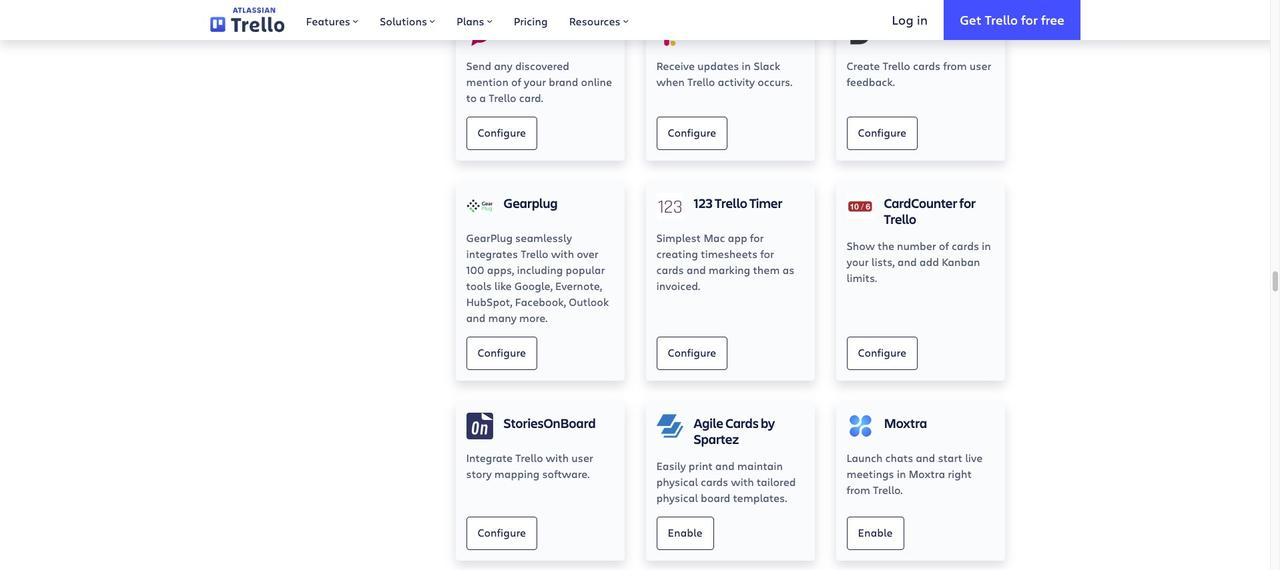 Task type: describe. For each thing, give the bounding box(es) containing it.
log
[[892, 11, 914, 28]]

user inside integrate trello with user story mapping software.
[[571, 451, 593, 465]]

with inside integrate trello with user story mapping software.
[[546, 451, 569, 465]]

easily print and maintain physical cards with tailored physical board templates.
[[656, 459, 796, 505]]

live
[[965, 451, 983, 465]]

over
[[577, 247, 598, 261]]

receive updates in slack when trello activity occurs.
[[656, 59, 792, 89]]

receive
[[656, 59, 695, 73]]

0 vertical spatial moxtra
[[884, 414, 927, 433]]

configure link for mentionlytics
[[466, 117, 537, 150]]

any
[[494, 59, 512, 73]]

storiesonboard
[[504, 414, 596, 433]]

activity
[[718, 75, 755, 89]]

integrates
[[466, 247, 518, 261]]

show the number of cards in your lists, and add kanban limits.
[[847, 239, 991, 285]]

slack inside receive updates in slack when trello activity occurs.
[[754, 59, 780, 73]]

in inside receive updates in slack when trello activity occurs.
[[742, 59, 751, 73]]

agile
[[694, 414, 723, 433]]

with inside gearplug seamlessly integrates trello with over 100 apps, including popular tools like google, evernote, hubspot, facebook, outlook and many more.
[[551, 247, 574, 261]]

mentionlytics
[[504, 22, 583, 40]]

for up them
[[760, 247, 774, 261]]

launch
[[847, 451, 883, 465]]

trello inside receive updates in slack when trello activity occurs.
[[687, 75, 715, 89]]

with inside easily print and maintain physical cards with tailored physical board templates.
[[731, 475, 754, 489]]

configure link for slack
[[656, 117, 728, 150]]

chats
[[885, 451, 913, 465]]

send
[[466, 59, 491, 73]]

number
[[897, 239, 936, 253]]

as
[[782, 263, 794, 277]]

trello.
[[873, 483, 903, 497]]

cards inside "simplest mac app for creating timesheets for cards and marking them as invoiced."
[[656, 263, 684, 277]]

marking
[[709, 263, 750, 277]]

free
[[1041, 11, 1064, 28]]

plans button
[[446, 0, 503, 40]]

when
[[656, 75, 685, 89]]

discovered
[[515, 59, 569, 73]]

simplest mac app for creating timesheets for cards and marking them as invoiced.
[[656, 231, 794, 293]]

for right app at the top right of page
[[750, 231, 764, 245]]

for inside 'cardcounter for trello'
[[959, 194, 976, 212]]

configure for gearplug
[[478, 346, 526, 360]]

1 physical from the top
[[656, 475, 698, 489]]

solutions
[[380, 14, 427, 28]]

seamlessly
[[515, 231, 572, 245]]

maintain
[[737, 459, 783, 473]]

configure for cardcounter for trello
[[858, 346, 906, 360]]

doorbell
[[884, 22, 934, 40]]

like
[[494, 279, 512, 293]]

lists,
[[871, 255, 895, 269]]

get
[[960, 11, 981, 28]]

spartez
[[694, 430, 739, 449]]

the
[[878, 239, 894, 253]]

and inside easily print and maintain physical cards with tailored physical board templates.
[[715, 459, 735, 473]]

mention
[[466, 75, 508, 89]]

many
[[488, 311, 517, 325]]

cards
[[725, 414, 759, 433]]

cards inside create trello cards from user feedback.
[[913, 59, 940, 73]]

board
[[701, 491, 730, 505]]

apps,
[[487, 263, 514, 277]]

cardcounter
[[884, 194, 957, 212]]

atlassian trello image
[[210, 8, 285, 33]]

facebook,
[[515, 295, 566, 309]]

brand
[[549, 75, 578, 89]]

configure for mentionlytics
[[478, 126, 526, 140]]

for left free
[[1021, 11, 1038, 28]]

limits.
[[847, 271, 877, 285]]

and inside gearplug seamlessly integrates trello with over 100 apps, including popular tools like google, evernote, hubspot, facebook, outlook and many more.
[[466, 311, 486, 325]]

by
[[761, 414, 775, 433]]

easily
[[656, 459, 686, 473]]

get trello for free
[[960, 11, 1064, 28]]

pricing link
[[503, 0, 558, 40]]

user inside create trello cards from user feedback.
[[970, 59, 991, 73]]

to
[[466, 91, 477, 105]]

features
[[306, 14, 350, 28]]

plans
[[457, 14, 484, 28]]

meetings
[[847, 467, 894, 481]]



Task type: locate. For each thing, give the bounding box(es) containing it.
1 vertical spatial your
[[847, 255, 869, 269]]

enable link
[[656, 517, 714, 551], [847, 517, 904, 551]]

hubspot,
[[466, 295, 512, 309]]

0 horizontal spatial of
[[511, 75, 521, 89]]

of inside the show the number of cards in your lists, and add kanban limits.
[[939, 239, 949, 253]]

online
[[581, 75, 612, 89]]

enable link for moxtra
[[847, 517, 904, 551]]

of down any
[[511, 75, 521, 89]]

your down show
[[847, 255, 869, 269]]

from down meetings
[[847, 483, 870, 497]]

a
[[479, 91, 486, 105]]

slack up updates
[[694, 22, 725, 40]]

enable for moxtra
[[858, 526, 893, 540]]

1 vertical spatial slack
[[754, 59, 780, 73]]

1 enable link from the left
[[656, 517, 714, 551]]

enable link for agile cards by spartez
[[656, 517, 714, 551]]

gearplug
[[466, 231, 513, 245]]

them
[[753, 263, 780, 277]]

and down "number"
[[897, 255, 917, 269]]

feedback.
[[847, 75, 895, 89]]

integrate trello with user story mapping software.
[[466, 451, 593, 481]]

123
[[694, 194, 713, 212]]

1 vertical spatial of
[[939, 239, 949, 253]]

updates
[[697, 59, 739, 73]]

1 horizontal spatial your
[[847, 255, 869, 269]]

2 enable link from the left
[[847, 517, 904, 551]]

1 horizontal spatial slack
[[754, 59, 780, 73]]

1 vertical spatial physical
[[656, 491, 698, 505]]

gearplug
[[504, 194, 558, 212]]

in inside the launch chats and start live meetings in moxtra right from trello.
[[897, 467, 906, 481]]

configure for 123 trello timer
[[668, 346, 716, 360]]

integrate
[[466, 451, 513, 465]]

moxtra down start
[[909, 467, 945, 481]]

trello right get
[[985, 11, 1018, 28]]

0 horizontal spatial slack
[[694, 22, 725, 40]]

trello up including
[[521, 247, 548, 261]]

configure link for 123 trello timer
[[656, 337, 728, 370]]

tools
[[466, 279, 492, 293]]

in inside the show the number of cards in your lists, and add kanban limits.
[[982, 239, 991, 253]]

moxtra up chats
[[884, 414, 927, 433]]

evernote,
[[555, 279, 602, 293]]

from down get
[[943, 59, 967, 73]]

for right "cardcounter"
[[959, 194, 976, 212]]

100
[[466, 263, 484, 277]]

invoiced.
[[656, 279, 700, 293]]

right
[[948, 467, 972, 481]]

cards up kanban
[[952, 239, 979, 253]]

123 trello timer
[[694, 194, 782, 212]]

templates.
[[733, 491, 787, 505]]

configure for storiesonboard
[[478, 526, 526, 540]]

from
[[943, 59, 967, 73], [847, 483, 870, 497]]

with up software.
[[546, 451, 569, 465]]

slack up occurs.
[[754, 59, 780, 73]]

from inside the launch chats and start live meetings in moxtra right from trello.
[[847, 483, 870, 497]]

pricing
[[514, 14, 548, 28]]

of inside send any discovered mention of your brand online to a trello card.
[[511, 75, 521, 89]]

configure link for doorbell
[[847, 117, 918, 150]]

1 vertical spatial moxtra
[[909, 467, 945, 481]]

with down seamlessly
[[551, 247, 574, 261]]

enable link down board
[[656, 517, 714, 551]]

print
[[689, 459, 713, 473]]

trello right 123 at the right top of page
[[715, 194, 747, 212]]

cards inside easily print and maintain physical cards with tailored physical board templates.
[[701, 475, 728, 489]]

0 vertical spatial user
[[970, 59, 991, 73]]

0 horizontal spatial user
[[571, 451, 593, 465]]

timer
[[749, 194, 782, 212]]

1 vertical spatial from
[[847, 483, 870, 497]]

trello up the
[[884, 210, 916, 228]]

create
[[847, 59, 880, 73]]

2 physical from the top
[[656, 491, 698, 505]]

and inside "simplest mac app for creating timesheets for cards and marking them as invoiced."
[[687, 263, 706, 277]]

trello up the mapping
[[515, 451, 543, 465]]

2 vertical spatial with
[[731, 475, 754, 489]]

log in link
[[876, 0, 944, 40]]

user up software.
[[571, 451, 593, 465]]

configure link for gearplug
[[466, 337, 537, 370]]

trello inside create trello cards from user feedback.
[[883, 59, 910, 73]]

1 horizontal spatial from
[[943, 59, 967, 73]]

configure link for storiesonboard
[[466, 517, 537, 551]]

add
[[919, 255, 939, 269]]

0 horizontal spatial enable link
[[656, 517, 714, 551]]

app
[[728, 231, 747, 245]]

0 vertical spatial physical
[[656, 475, 698, 489]]

and up invoiced.
[[687, 263, 706, 277]]

of
[[511, 75, 521, 89], [939, 239, 949, 253]]

user down get
[[970, 59, 991, 73]]

your inside send any discovered mention of your brand online to a trello card.
[[524, 75, 546, 89]]

your inside the show the number of cards in your lists, and add kanban limits.
[[847, 255, 869, 269]]

occurs.
[[758, 75, 792, 89]]

0 horizontal spatial from
[[847, 483, 870, 497]]

and inside the show the number of cards in your lists, and add kanban limits.
[[897, 255, 917, 269]]

slack
[[694, 22, 725, 40], [754, 59, 780, 73]]

enable down trello.
[[858, 526, 893, 540]]

cards down creating
[[656, 263, 684, 277]]

mapping
[[494, 467, 540, 481]]

0 vertical spatial from
[[943, 59, 967, 73]]

more.
[[519, 311, 548, 325]]

enable link down trello.
[[847, 517, 904, 551]]

kanban
[[942, 255, 980, 269]]

1 horizontal spatial enable
[[858, 526, 893, 540]]

card.
[[519, 91, 543, 105]]

solutions button
[[369, 0, 446, 40]]

software.
[[542, 467, 590, 481]]

1 horizontal spatial of
[[939, 239, 949, 253]]

1 horizontal spatial user
[[970, 59, 991, 73]]

mac
[[704, 231, 725, 245]]

and inside the launch chats and start live meetings in moxtra right from trello.
[[916, 451, 935, 465]]

0 vertical spatial of
[[511, 75, 521, 89]]

0 horizontal spatial your
[[524, 75, 546, 89]]

popular
[[566, 263, 605, 277]]

1 vertical spatial user
[[571, 451, 593, 465]]

cards
[[913, 59, 940, 73], [952, 239, 979, 253], [656, 263, 684, 277], [701, 475, 728, 489]]

trello inside integrate trello with user story mapping software.
[[515, 451, 543, 465]]

enable for agile cards by spartez
[[668, 526, 702, 540]]

trello up feedback.
[[883, 59, 910, 73]]

1 horizontal spatial enable link
[[847, 517, 904, 551]]

cards down the doorbell
[[913, 59, 940, 73]]

configure link for cardcounter for trello
[[847, 337, 918, 370]]

google,
[[514, 279, 553, 293]]

trello inside 'cardcounter for trello'
[[884, 210, 916, 228]]

0 vertical spatial slack
[[694, 22, 725, 40]]

including
[[517, 263, 563, 277]]

configure for slack
[[668, 126, 716, 140]]

moxtra inside the launch chats and start live meetings in moxtra right from trello.
[[909, 467, 945, 481]]

enable down board
[[668, 526, 702, 540]]

1 vertical spatial with
[[546, 451, 569, 465]]

and down hubspot,
[[466, 311, 486, 325]]

creating
[[656, 247, 698, 261]]

gearplug seamlessly integrates trello with over 100 apps, including popular tools like google, evernote, hubspot, facebook, outlook and many more.
[[466, 231, 609, 325]]

launch chats and start live meetings in moxtra right from trello.
[[847, 451, 983, 497]]

configure link
[[466, 117, 537, 150], [656, 117, 728, 150], [847, 117, 918, 150], [466, 337, 537, 370], [656, 337, 728, 370], [847, 337, 918, 370], [466, 517, 537, 551]]

trello down updates
[[687, 75, 715, 89]]

simplest
[[656, 231, 701, 245]]

trello inside send any discovered mention of your brand online to a trello card.
[[489, 91, 516, 105]]

and left start
[[916, 451, 935, 465]]

and right print
[[715, 459, 735, 473]]

0 horizontal spatial enable
[[668, 526, 702, 540]]

cardcounter for trello
[[884, 194, 976, 228]]

show
[[847, 239, 875, 253]]

2 enable from the left
[[858, 526, 893, 540]]

outlook
[[569, 295, 609, 309]]

and
[[897, 255, 917, 269], [687, 263, 706, 277], [466, 311, 486, 325], [916, 451, 935, 465], [715, 459, 735, 473]]

physical
[[656, 475, 698, 489], [656, 491, 698, 505]]

1 enable from the left
[[668, 526, 702, 540]]

configure for doorbell
[[858, 126, 906, 140]]

cards inside the show the number of cards in your lists, and add kanban limits.
[[952, 239, 979, 253]]

your up card.
[[524, 75, 546, 89]]

for
[[1021, 11, 1038, 28], [959, 194, 976, 212], [750, 231, 764, 245], [760, 247, 774, 261]]

story
[[466, 467, 492, 481]]

send any discovered mention of your brand online to a trello card.
[[466, 59, 612, 105]]

from inside create trello cards from user feedback.
[[943, 59, 967, 73]]

log in
[[892, 11, 928, 28]]

features button
[[295, 0, 369, 40]]

timesheets
[[701, 247, 758, 261]]

resources
[[569, 14, 620, 28]]

of up 'add'
[[939, 239, 949, 253]]

tailored
[[757, 475, 796, 489]]

get trello for free link
[[944, 0, 1081, 40]]

resources button
[[558, 0, 639, 40]]

with
[[551, 247, 574, 261], [546, 451, 569, 465], [731, 475, 754, 489]]

agile cards by spartez
[[694, 414, 775, 449]]

trello inside gearplug seamlessly integrates trello with over 100 apps, including popular tools like google, evernote, hubspot, facebook, outlook and many more.
[[521, 247, 548, 261]]

with up templates.
[[731, 475, 754, 489]]

0 vertical spatial your
[[524, 75, 546, 89]]

trello right a at the top of the page
[[489, 91, 516, 105]]

in
[[917, 11, 928, 28], [742, 59, 751, 73], [982, 239, 991, 253], [897, 467, 906, 481]]

moxtra
[[884, 414, 927, 433], [909, 467, 945, 481]]

create trello cards from user feedback.
[[847, 59, 991, 89]]

0 vertical spatial with
[[551, 247, 574, 261]]

cards up board
[[701, 475, 728, 489]]



Task type: vqa. For each thing, say whether or not it's contained in the screenshot.
work
no



